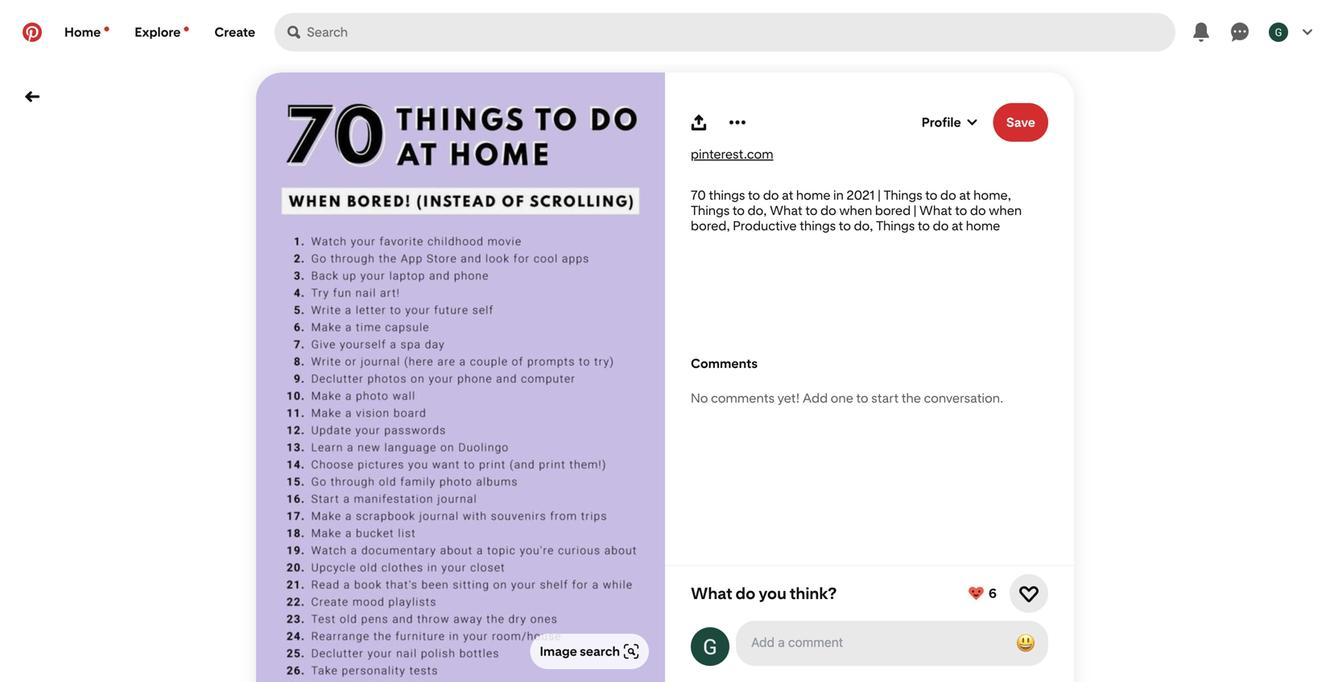 Task type: locate. For each thing, give the bounding box(es) containing it.
6
[[989, 586, 997, 601]]

do
[[763, 188, 779, 203], [941, 188, 957, 203], [821, 203, 837, 218], [971, 203, 987, 218], [933, 218, 949, 234], [736, 584, 756, 603]]

add
[[803, 391, 828, 406]]

yet!
[[778, 391, 800, 406]]

Add a comment field
[[752, 635, 997, 650]]

save button
[[994, 103, 1049, 142]]

profile
[[922, 115, 962, 130]]

0 horizontal spatial what
[[691, 584, 733, 603]]

search
[[580, 644, 620, 659]]

|
[[878, 188, 881, 203], [914, 203, 917, 218]]

1 horizontal spatial |
[[914, 203, 917, 218]]

bored
[[876, 203, 911, 218]]

conversation.
[[924, 391, 1004, 406]]

1 when from the left
[[840, 203, 873, 218]]

what right bored
[[920, 203, 953, 218]]

things
[[709, 188, 745, 203], [800, 218, 836, 234]]

comments button
[[691, 356, 1049, 371]]

home
[[797, 188, 831, 203], [966, 218, 1001, 234]]

0 horizontal spatial |
[[878, 188, 881, 203]]

😃 button
[[738, 623, 1047, 665], [1010, 628, 1042, 660]]

pinterest.com link
[[691, 147, 774, 162]]

1 vertical spatial things
[[800, 218, 836, 234]]

explore
[[135, 25, 181, 40]]

things down 'in'
[[800, 218, 836, 234]]

0 vertical spatial home
[[797, 188, 831, 203]]

| right bored
[[914, 203, 917, 218]]

pinterest.com
[[691, 147, 774, 162]]

😃
[[1017, 632, 1036, 654]]

comments
[[711, 391, 775, 406]]

what up robinsongreg175 image at the right bottom of the page
[[691, 584, 733, 603]]

productive
[[733, 218, 797, 234]]

0 vertical spatial things
[[709, 188, 745, 203]]

what left 'in'
[[770, 203, 803, 218]]

home,
[[974, 188, 1012, 203]]

the
[[902, 391, 922, 406]]

to
[[748, 188, 761, 203], [926, 188, 938, 203], [733, 203, 745, 218], [806, 203, 818, 218], [955, 203, 968, 218], [839, 218, 851, 234], [918, 218, 931, 234], [857, 391, 869, 406]]

1 vertical spatial home
[[966, 218, 1001, 234]]

save
[[1007, 115, 1036, 130]]

home left 'in'
[[797, 188, 831, 203]]

do, right bored,
[[748, 203, 767, 218]]

when
[[840, 203, 873, 218], [989, 203, 1022, 218]]

do,
[[748, 203, 767, 218], [854, 218, 874, 234]]

things right the 70
[[709, 188, 745, 203]]

| right 2021
[[878, 188, 881, 203]]

1 horizontal spatial when
[[989, 203, 1022, 218]]

do, down 2021
[[854, 218, 874, 234]]

at up the productive
[[782, 188, 794, 203]]

0 horizontal spatial when
[[840, 203, 873, 218]]

1 horizontal spatial things
[[800, 218, 836, 234]]

reaction image
[[1020, 584, 1039, 603]]

at
[[782, 188, 794, 203], [960, 188, 971, 203], [952, 218, 964, 234]]

2021
[[847, 188, 875, 203]]

start
[[872, 391, 899, 406]]

1 horizontal spatial home
[[966, 218, 1001, 234]]

things
[[884, 188, 923, 203], [691, 203, 730, 218], [877, 218, 915, 234]]

1 horizontal spatial do,
[[854, 218, 874, 234]]

home down home,
[[966, 218, 1001, 234]]

Search text field
[[307, 13, 1176, 52]]

what
[[770, 203, 803, 218], [920, 203, 953, 218], [691, 584, 733, 603]]

robinsongreg175 image
[[691, 628, 730, 666]]



Task type: vqa. For each thing, say whether or not it's contained in the screenshot.
the profile button
yes



Task type: describe. For each thing, give the bounding box(es) containing it.
70
[[691, 188, 706, 203]]

0 horizontal spatial things
[[709, 188, 745, 203]]

explore link
[[122, 13, 202, 52]]

image
[[540, 644, 578, 659]]

select a board you want to save to image
[[968, 118, 978, 127]]

0 horizontal spatial do,
[[748, 203, 767, 218]]

greg robinson image
[[1270, 23, 1289, 42]]

what do you think?
[[691, 584, 837, 603]]

bored,
[[691, 218, 730, 234]]

no comments yet! add one to start the conversation.
[[691, 391, 1004, 406]]

0 horizontal spatial home
[[797, 188, 831, 203]]

you
[[759, 584, 787, 603]]

no
[[691, 391, 709, 406]]

70 things to do at home in 2021 | things to do at home, things to do, what to do when bored | what to do when bored, productive things to do, things to do at home
[[691, 188, 1022, 234]]

click to shop image
[[624, 644, 640, 660]]

2 when from the left
[[989, 203, 1022, 218]]

create
[[215, 25, 255, 40]]

home
[[64, 25, 101, 40]]

at right bored
[[952, 218, 964, 234]]

2 horizontal spatial what
[[920, 203, 953, 218]]

one
[[831, 391, 854, 406]]

at left home,
[[960, 188, 971, 203]]

search icon image
[[288, 26, 301, 39]]

comments
[[691, 356, 758, 371]]

create link
[[202, 13, 268, 52]]

notifications image
[[184, 27, 189, 31]]

profile button
[[922, 103, 981, 142]]

image search
[[540, 644, 620, 659]]

1 horizontal spatial what
[[770, 203, 803, 218]]

notifications image
[[104, 27, 109, 31]]

in
[[834, 188, 844, 203]]

home link
[[52, 13, 122, 52]]

image search button
[[530, 634, 649, 669]]

think?
[[790, 584, 837, 603]]



